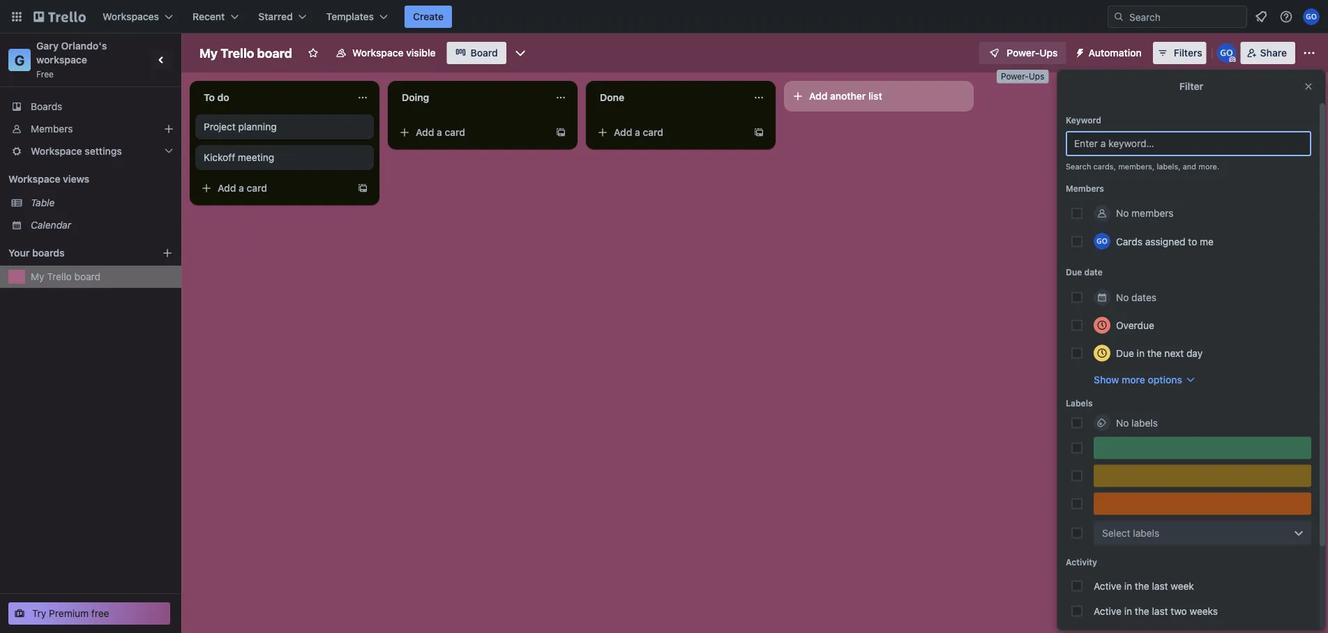 Task type: locate. For each thing, give the bounding box(es) containing it.
labels
[[1132, 417, 1158, 429], [1133, 528, 1160, 539]]

1 vertical spatial workspace
[[31, 145, 82, 157]]

0 horizontal spatial trello
[[47, 271, 72, 283]]

show menu image
[[1303, 46, 1317, 60]]

create from template… image
[[555, 127, 567, 138], [754, 127, 765, 138], [357, 183, 368, 194]]

workspace
[[352, 47, 404, 59], [31, 145, 82, 157], [8, 173, 60, 185]]

two
[[1171, 606, 1187, 617]]

0 vertical spatial last
[[1152, 581, 1168, 592]]

0 horizontal spatial board
[[74, 271, 101, 283]]

add a card button for to do
[[195, 177, 352, 200]]

1 vertical spatial no
[[1116, 292, 1129, 303]]

add a card for to do
[[218, 182, 267, 194]]

your boards with 1 items element
[[8, 245, 141, 262]]

create
[[413, 11, 444, 22]]

gary
[[36, 40, 59, 52]]

a down the done text box
[[635, 127, 640, 138]]

0 vertical spatial workspace
[[352, 47, 404, 59]]

a down the 'kickoff meeting'
[[239, 182, 244, 194]]

0 horizontal spatial card
[[247, 182, 267, 194]]

labels
[[1066, 399, 1093, 409]]

premium
[[49, 608, 89, 620]]

power-ups
[[1007, 47, 1058, 59], [1001, 72, 1045, 81]]

workspace
[[36, 54, 87, 66]]

color: orange, title: none element
[[1094, 493, 1312, 515]]

last left week
[[1152, 581, 1168, 592]]

1 vertical spatial gary orlando (garyorlando) image
[[1094, 233, 1111, 250]]

add a card down the 'kickoff meeting'
[[218, 182, 267, 194]]

card for to do
[[247, 182, 267, 194]]

add down doing
[[416, 127, 434, 138]]

in down 'active in the last week' on the bottom right of page
[[1125, 606, 1133, 617]]

add a card button down kickoff meeting link
[[195, 177, 352, 200]]

my trello board down your boards with 1 items "element" at the left top
[[31, 271, 101, 283]]

due in the next day
[[1116, 347, 1203, 359]]

the up active in the last two weeks
[[1135, 581, 1150, 592]]

2 horizontal spatial a
[[635, 127, 640, 138]]

1 horizontal spatial members
[[1066, 184, 1105, 193]]

1 horizontal spatial a
[[437, 127, 442, 138]]

my trello board inside board name 'text box'
[[200, 45, 292, 60]]

visible
[[406, 47, 436, 59]]

0 horizontal spatial create from template… image
[[357, 183, 368, 194]]

0 vertical spatial my
[[200, 45, 218, 60]]

starred button
[[250, 6, 315, 28]]

workspace down templates dropdown button
[[352, 47, 404, 59]]

card down meeting
[[247, 182, 267, 194]]

orlando's
[[61, 40, 107, 52]]

trello down recent 'popup button'
[[221, 45, 254, 60]]

gary orlando's workspace link
[[36, 40, 109, 66]]

the for two
[[1135, 606, 1150, 617]]

power-ups up power-ups tooltip
[[1007, 47, 1058, 59]]

customize views image
[[513, 46, 527, 60]]

and
[[1183, 162, 1197, 171]]

gary orlando's workspace free
[[36, 40, 109, 79]]

the for week
[[1135, 581, 1150, 592]]

recent button
[[184, 6, 247, 28]]

select
[[1103, 528, 1131, 539]]

add a card button down doing text box
[[394, 121, 550, 144]]

0 horizontal spatial a
[[239, 182, 244, 194]]

a for doing
[[437, 127, 442, 138]]

last for week
[[1152, 581, 1168, 592]]

try
[[32, 608, 46, 620]]

no left dates at the right top of page
[[1116, 292, 1129, 303]]

dates
[[1132, 292, 1157, 303]]

0 vertical spatial my trello board
[[200, 45, 292, 60]]

my trello board link
[[31, 270, 173, 284]]

0 vertical spatial gary orlando (garyorlando) image
[[1303, 8, 1320, 25]]

open information menu image
[[1280, 10, 1294, 24]]

sm image
[[1069, 42, 1089, 61]]

1 vertical spatial trello
[[47, 271, 72, 283]]

power-ups tooltip
[[997, 70, 1049, 83]]

2 vertical spatial workspace
[[8, 173, 60, 185]]

date
[[1085, 268, 1103, 277]]

list
[[869, 90, 882, 102]]

cards,
[[1094, 162, 1116, 171]]

a
[[437, 127, 442, 138], [635, 127, 640, 138], [239, 182, 244, 194]]

try premium free
[[32, 608, 109, 620]]

2 vertical spatial the
[[1135, 606, 1150, 617]]

due up more
[[1116, 347, 1135, 359]]

workspace settings
[[31, 145, 122, 157]]

a down doing text box
[[437, 127, 442, 138]]

no labels
[[1116, 417, 1158, 429]]

project
[[204, 121, 236, 133]]

members
[[31, 123, 73, 135], [1066, 184, 1105, 193]]

filters button
[[1153, 42, 1207, 64]]

show
[[1094, 374, 1119, 386]]

the left next
[[1148, 347, 1162, 359]]

trello down boards
[[47, 271, 72, 283]]

in
[[1137, 347, 1145, 359], [1125, 581, 1133, 592], [1125, 606, 1133, 617]]

project planning link
[[204, 120, 366, 134]]

project planning
[[204, 121, 277, 133]]

back to home image
[[33, 6, 86, 28]]

add for doing
[[416, 127, 434, 138]]

3 no from the top
[[1116, 417, 1129, 429]]

workspace settings button
[[0, 140, 181, 163]]

gary orlando (garyorlando) image right open information menu icon
[[1303, 8, 1320, 25]]

my inside board name 'text box'
[[200, 45, 218, 60]]

ups left sm icon on the right top of page
[[1040, 47, 1058, 59]]

more
[[1122, 374, 1146, 386]]

1 horizontal spatial due
[[1116, 347, 1135, 359]]

members down the search at the top right of the page
[[1066, 184, 1105, 193]]

members link
[[0, 118, 181, 140]]

workspace inside 'dropdown button'
[[31, 145, 82, 157]]

add a card button
[[394, 121, 550, 144], [592, 121, 748, 144], [195, 177, 352, 200]]

free
[[36, 69, 54, 79]]

Doing text field
[[394, 87, 547, 109]]

1 vertical spatial in
[[1125, 581, 1133, 592]]

trello
[[221, 45, 254, 60], [47, 271, 72, 283]]

1 last from the top
[[1152, 581, 1168, 592]]

last
[[1152, 581, 1168, 592], [1152, 606, 1168, 617]]

active in the last week
[[1094, 581, 1195, 592]]

2 horizontal spatial add a card button
[[592, 121, 748, 144]]

1 vertical spatial power-
[[1001, 72, 1029, 81]]

power- down power-ups button
[[1001, 72, 1029, 81]]

in for due in the next day
[[1137, 347, 1145, 359]]

workspace for workspace settings
[[31, 145, 82, 157]]

week
[[1171, 581, 1195, 592]]

0 vertical spatial power-
[[1007, 47, 1040, 59]]

add down 'done'
[[614, 127, 633, 138]]

board down your boards with 1 items "element" at the left top
[[74, 271, 101, 283]]

0 horizontal spatial add a card button
[[195, 177, 352, 200]]

1 vertical spatial board
[[74, 271, 101, 283]]

no
[[1116, 208, 1129, 219], [1116, 292, 1129, 303], [1116, 417, 1129, 429]]

due
[[1066, 268, 1082, 277], [1116, 347, 1135, 359]]

1 vertical spatial last
[[1152, 606, 1168, 617]]

workspace up workspace views
[[31, 145, 82, 157]]

the down 'active in the last week' on the bottom right of page
[[1135, 606, 1150, 617]]

2 horizontal spatial add a card
[[614, 127, 664, 138]]

this member is an admin of this board. image
[[1230, 57, 1236, 63]]

2 horizontal spatial create from template… image
[[754, 127, 765, 138]]

Enter a keyword… text field
[[1066, 131, 1312, 156]]

card down the done text box
[[643, 127, 664, 138]]

add left another
[[809, 90, 828, 102]]

0 vertical spatial the
[[1148, 347, 1162, 359]]

color: yellow, title: none element
[[1094, 465, 1312, 487]]

labels down show more options button
[[1132, 417, 1158, 429]]

1 vertical spatial active
[[1094, 606, 1122, 617]]

in up active in the last two weeks
[[1125, 581, 1133, 592]]

workspace visible button
[[327, 42, 444, 64]]

no for no dates
[[1116, 292, 1129, 303]]

1 horizontal spatial board
[[257, 45, 292, 60]]

primary element
[[0, 0, 1329, 33]]

ups down power-ups button
[[1029, 72, 1045, 81]]

0 vertical spatial trello
[[221, 45, 254, 60]]

active
[[1094, 581, 1122, 592], [1094, 606, 1122, 617]]

card down doing text box
[[445, 127, 465, 138]]

add a card button down the done text box
[[592, 121, 748, 144]]

0 vertical spatial no
[[1116, 208, 1129, 219]]

2 last from the top
[[1152, 606, 1168, 617]]

my
[[200, 45, 218, 60], [31, 271, 44, 283]]

power-ups button
[[979, 42, 1067, 64]]

due left date
[[1066, 268, 1082, 277]]

show more options
[[1094, 374, 1183, 386]]

0 vertical spatial active
[[1094, 581, 1122, 592]]

your boards
[[8, 247, 65, 259]]

search image
[[1114, 11, 1125, 22]]

0 vertical spatial in
[[1137, 347, 1145, 359]]

your
[[8, 247, 30, 259]]

assigned
[[1146, 236, 1186, 247]]

add down kickoff
[[218, 182, 236, 194]]

in up show more options
[[1137, 347, 1145, 359]]

trello inside board name 'text box'
[[221, 45, 254, 60]]

gary orlando (garyorlando) image
[[1217, 43, 1237, 63]]

add a card down 'done'
[[614, 127, 664, 138]]

my trello board down starred
[[200, 45, 292, 60]]

search
[[1066, 162, 1092, 171]]

0 horizontal spatial add a card
[[218, 182, 267, 194]]

0 horizontal spatial my trello board
[[31, 271, 101, 283]]

1 vertical spatial due
[[1116, 347, 1135, 359]]

2 vertical spatial in
[[1125, 606, 1133, 617]]

active down activity
[[1094, 581, 1122, 592]]

0 vertical spatial ups
[[1040, 47, 1058, 59]]

starred
[[258, 11, 293, 22]]

0 horizontal spatial due
[[1066, 268, 1082, 277]]

gary orlando (garyorlando) image
[[1303, 8, 1320, 25], [1094, 233, 1111, 250]]

labels for select labels
[[1133, 528, 1160, 539]]

create from template… image for done
[[754, 127, 765, 138]]

add a card for doing
[[416, 127, 465, 138]]

1 vertical spatial labels
[[1133, 528, 1160, 539]]

1 horizontal spatial my
[[200, 45, 218, 60]]

done
[[600, 92, 625, 103]]

board down starred
[[257, 45, 292, 60]]

labels right select
[[1133, 528, 1160, 539]]

workspace for workspace visible
[[352, 47, 404, 59]]

no dates
[[1116, 292, 1157, 303]]

1 horizontal spatial add a card
[[416, 127, 465, 138]]

power-ups inside tooltip
[[1001, 72, 1045, 81]]

1 horizontal spatial gary orlando (garyorlando) image
[[1303, 8, 1320, 25]]

0 vertical spatial labels
[[1132, 417, 1158, 429]]

1 horizontal spatial trello
[[221, 45, 254, 60]]

Board name text field
[[193, 42, 299, 64]]

select labels
[[1103, 528, 1160, 539]]

last left two
[[1152, 606, 1168, 617]]

workspace for workspace views
[[8, 173, 60, 185]]

0 vertical spatial board
[[257, 45, 292, 60]]

search cards, members, labels, and more.
[[1066, 162, 1220, 171]]

ups
[[1040, 47, 1058, 59], [1029, 72, 1045, 81]]

1 active from the top
[[1094, 581, 1122, 592]]

0 vertical spatial members
[[31, 123, 73, 135]]

1 horizontal spatial add a card button
[[394, 121, 550, 144]]

my trello board
[[200, 45, 292, 60], [31, 271, 101, 283]]

no up cards
[[1116, 208, 1129, 219]]

no down more
[[1116, 417, 1129, 429]]

power- up power-ups tooltip
[[1007, 47, 1040, 59]]

ups inside button
[[1040, 47, 1058, 59]]

1 vertical spatial power-ups
[[1001, 72, 1045, 81]]

active down 'active in the last week' on the bottom right of page
[[1094, 606, 1122, 617]]

active for active in the last week
[[1094, 581, 1122, 592]]

Done text field
[[592, 87, 745, 109]]

gary orlando (garyorlando) image left cards
[[1094, 233, 1111, 250]]

1 vertical spatial ups
[[1029, 72, 1045, 81]]

members down boards
[[31, 123, 73, 135]]

add a card button for done
[[592, 121, 748, 144]]

workspace views
[[8, 173, 89, 185]]

switch to… image
[[10, 10, 24, 24]]

0 vertical spatial due
[[1066, 268, 1082, 277]]

2 vertical spatial no
[[1116, 417, 1129, 429]]

power- inside button
[[1007, 47, 1040, 59]]

1 no from the top
[[1116, 208, 1129, 219]]

add a card down doing
[[416, 127, 465, 138]]

close popover image
[[1303, 81, 1315, 92]]

0 horizontal spatial my
[[31, 271, 44, 283]]

2 no from the top
[[1116, 292, 1129, 303]]

workspace inside workspace visible "button"
[[352, 47, 404, 59]]

card
[[445, 127, 465, 138], [643, 127, 664, 138], [247, 182, 267, 194]]

1 vertical spatial the
[[1135, 581, 1150, 592]]

1 horizontal spatial card
[[445, 127, 465, 138]]

the for day
[[1148, 347, 1162, 359]]

my down your boards
[[31, 271, 44, 283]]

my down recent
[[200, 45, 218, 60]]

0 vertical spatial power-ups
[[1007, 47, 1058, 59]]

card for done
[[643, 127, 664, 138]]

kickoff
[[204, 152, 235, 163]]

another
[[830, 90, 866, 102]]

power-ups down power-ups button
[[1001, 72, 1045, 81]]

1 vertical spatial members
[[1066, 184, 1105, 193]]

1 horizontal spatial create from template… image
[[555, 127, 567, 138]]

workspace up table
[[8, 173, 60, 185]]

add a card for done
[[614, 127, 664, 138]]

2 active from the top
[[1094, 606, 1122, 617]]

2 horizontal spatial card
[[643, 127, 664, 138]]

1 horizontal spatial my trello board
[[200, 45, 292, 60]]



Task type: describe. For each thing, give the bounding box(es) containing it.
in for active in the last week
[[1125, 581, 1133, 592]]

try premium free button
[[8, 603, 170, 625]]

no members
[[1116, 208, 1174, 219]]

To do text field
[[195, 87, 349, 109]]

day
[[1187, 347, 1203, 359]]

views
[[63, 173, 89, 185]]

calendar link
[[31, 218, 173, 232]]

1 vertical spatial my
[[31, 271, 44, 283]]

share button
[[1241, 42, 1296, 64]]

automation button
[[1069, 42, 1150, 64]]

a for to do
[[239, 182, 244, 194]]

add another list button
[[784, 81, 974, 112]]

free
[[91, 608, 109, 620]]

power-ups inside button
[[1007, 47, 1058, 59]]

filters
[[1174, 47, 1203, 59]]

workspace visible
[[352, 47, 436, 59]]

0 notifications image
[[1253, 8, 1270, 25]]

active in the last two weeks
[[1094, 606, 1218, 617]]

0 horizontal spatial gary orlando (garyorlando) image
[[1094, 233, 1111, 250]]

g
[[14, 52, 25, 68]]

due date
[[1066, 268, 1103, 277]]

active for active in the last two weeks
[[1094, 606, 1122, 617]]

planning
[[238, 121, 277, 133]]

boards
[[32, 247, 65, 259]]

doing
[[402, 92, 429, 103]]

create from template… image for doing
[[555, 127, 567, 138]]

show more options button
[[1094, 373, 1197, 387]]

calendar
[[31, 219, 71, 231]]

due for due in the next day
[[1116, 347, 1135, 359]]

templates button
[[318, 6, 396, 28]]

kickoff meeting link
[[204, 151, 366, 165]]

table link
[[31, 196, 173, 210]]

activity
[[1066, 558, 1098, 568]]

members
[[1132, 208, 1174, 219]]

meeting
[[238, 152, 274, 163]]

filter
[[1180, 81, 1204, 92]]

to do
[[204, 92, 229, 103]]

cards assigned to me
[[1116, 236, 1214, 247]]

overdue
[[1116, 320, 1155, 331]]

keyword
[[1066, 115, 1102, 125]]

boards link
[[0, 96, 181, 118]]

color: green, title: none element
[[1094, 437, 1312, 459]]

templates
[[326, 11, 374, 22]]

settings
[[85, 145, 122, 157]]

in for active in the last two weeks
[[1125, 606, 1133, 617]]

kickoff meeting
[[204, 152, 274, 163]]

add another list
[[809, 90, 882, 102]]

add for to do
[[218, 182, 236, 194]]

g link
[[8, 49, 31, 71]]

labels,
[[1157, 162, 1181, 171]]

recent
[[193, 11, 225, 22]]

workspaces
[[103, 11, 159, 22]]

a for done
[[635, 127, 640, 138]]

create button
[[405, 6, 452, 28]]

table
[[31, 197, 55, 209]]

add board image
[[162, 248, 173, 259]]

to
[[204, 92, 215, 103]]

workspace navigation collapse icon image
[[152, 50, 172, 70]]

board inside 'text box'
[[257, 45, 292, 60]]

share
[[1261, 47, 1287, 59]]

board link
[[447, 42, 506, 64]]

add for done
[[614, 127, 633, 138]]

Search field
[[1125, 6, 1247, 27]]

automation
[[1089, 47, 1142, 59]]

workspaces button
[[94, 6, 181, 28]]

card for doing
[[445, 127, 465, 138]]

no for no labels
[[1116, 417, 1129, 429]]

board
[[471, 47, 498, 59]]

cards
[[1116, 236, 1143, 247]]

last for two
[[1152, 606, 1168, 617]]

due for due date
[[1066, 268, 1082, 277]]

power- inside tooltip
[[1001, 72, 1029, 81]]

options
[[1148, 374, 1183, 386]]

add a card button for doing
[[394, 121, 550, 144]]

create from template… image for to do
[[357, 183, 368, 194]]

1 vertical spatial my trello board
[[31, 271, 101, 283]]

boards
[[31, 101, 62, 112]]

members,
[[1119, 162, 1155, 171]]

weeks
[[1190, 606, 1218, 617]]

star or unstar board image
[[308, 47, 319, 59]]

do
[[217, 92, 229, 103]]

labels for no labels
[[1132, 417, 1158, 429]]

0 horizontal spatial members
[[31, 123, 73, 135]]

ups inside tooltip
[[1029, 72, 1045, 81]]

me
[[1200, 236, 1214, 247]]

more.
[[1199, 162, 1220, 171]]

no for no members
[[1116, 208, 1129, 219]]

to
[[1189, 236, 1198, 247]]



Task type: vqa. For each thing, say whether or not it's contained in the screenshot.
bottommost LAST
yes



